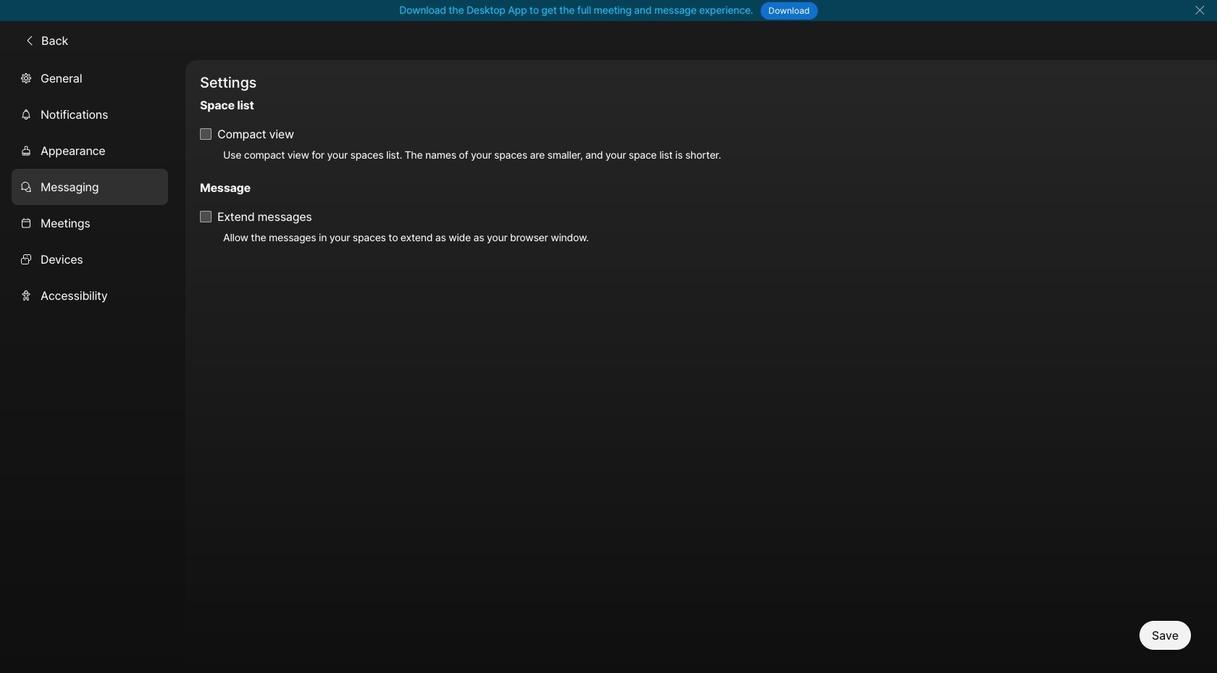 Task type: describe. For each thing, give the bounding box(es) containing it.
meetings tab
[[12, 205, 168, 241]]

appearance tab
[[12, 132, 168, 169]]

general tab
[[12, 60, 168, 96]]



Task type: vqa. For each thing, say whether or not it's contained in the screenshot.
Welcome Space LIST ITEM
no



Task type: locate. For each thing, give the bounding box(es) containing it.
settings navigation
[[0, 60, 186, 673]]

messaging tab
[[12, 169, 168, 205]]

cancel_16 image
[[1194, 4, 1206, 16]]

accessibility tab
[[12, 277, 168, 314]]

devices tab
[[12, 241, 168, 277]]

notifications tab
[[12, 96, 168, 132]]



